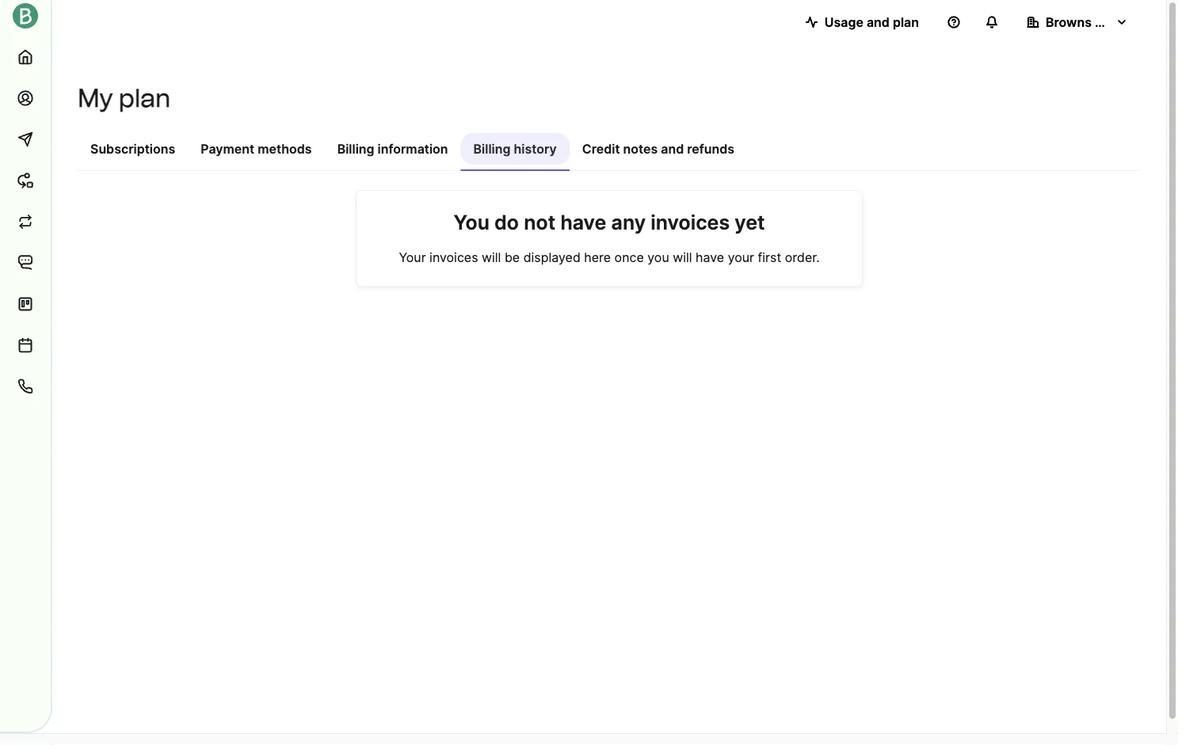 Task type: describe. For each thing, give the bounding box(es) containing it.
billing for billing history
[[474, 141, 511, 157]]

billing for billing information
[[337, 141, 375, 157]]

your
[[728, 250, 755, 265]]

billing information
[[337, 141, 448, 157]]

browns enterprise
[[1046, 14, 1159, 30]]

not
[[524, 211, 556, 235]]

0 horizontal spatial plan
[[119, 83, 171, 113]]

here
[[584, 250, 611, 265]]

subscriptions
[[90, 141, 175, 157]]

displayed
[[524, 250, 581, 265]]

usage and plan
[[825, 14, 920, 30]]

2 will from the left
[[673, 250, 692, 265]]

you do not have any invoices yet
[[454, 211, 765, 235]]

my plan
[[78, 83, 171, 113]]

plan inside usage and plan button
[[893, 14, 920, 30]]

billing information link
[[325, 133, 461, 170]]

and inside button
[[867, 14, 890, 30]]

information
[[378, 141, 448, 157]]

credit
[[583, 141, 620, 157]]

credit notes and refunds link
[[570, 133, 748, 170]]

you
[[648, 250, 670, 265]]

once
[[615, 250, 644, 265]]

refunds
[[687, 141, 735, 157]]

0 horizontal spatial and
[[661, 141, 684, 157]]

order.
[[785, 250, 820, 265]]

subscriptions link
[[78, 133, 188, 170]]

any
[[612, 211, 646, 235]]

your
[[399, 250, 426, 265]]

0 vertical spatial have
[[561, 211, 607, 235]]

tab list containing subscriptions
[[78, 133, 1141, 171]]

first
[[758, 250, 782, 265]]

be
[[505, 250, 520, 265]]

browns
[[1046, 14, 1092, 30]]

billing history
[[474, 141, 557, 157]]

0 horizontal spatial invoices
[[430, 250, 478, 265]]



Task type: locate. For each thing, give the bounding box(es) containing it.
do
[[495, 211, 519, 235]]

1 vertical spatial and
[[661, 141, 684, 157]]

invoices up you
[[651, 211, 730, 235]]

will
[[482, 250, 501, 265], [673, 250, 692, 265]]

1 billing from the left
[[337, 141, 375, 157]]

and right notes
[[661, 141, 684, 157]]

1 horizontal spatial and
[[867, 14, 890, 30]]

invoices
[[651, 211, 730, 235], [430, 250, 478, 265]]

billing left history
[[474, 141, 511, 157]]

0 horizontal spatial billing
[[337, 141, 375, 157]]

0 horizontal spatial will
[[482, 250, 501, 265]]

history
[[514, 141, 557, 157]]

have left "your"
[[696, 250, 725, 265]]

have
[[561, 211, 607, 235], [696, 250, 725, 265]]

1 horizontal spatial invoices
[[651, 211, 730, 235]]

invoices down you
[[430, 250, 478, 265]]

payment
[[201, 141, 255, 157]]

1 horizontal spatial billing
[[474, 141, 511, 157]]

credit notes and refunds
[[583, 141, 735, 157]]

and
[[867, 14, 890, 30], [661, 141, 684, 157]]

notes
[[623, 141, 658, 157]]

tab list
[[78, 133, 1141, 171]]

usage
[[825, 14, 864, 30]]

will left be
[[482, 250, 501, 265]]

billing
[[337, 141, 375, 157], [474, 141, 511, 157]]

1 horizontal spatial will
[[673, 250, 692, 265]]

billing left information on the left of the page
[[337, 141, 375, 157]]

plan right the usage
[[893, 14, 920, 30]]

1 horizontal spatial plan
[[893, 14, 920, 30]]

0 vertical spatial invoices
[[651, 211, 730, 235]]

payment methods
[[201, 141, 312, 157]]

plan
[[893, 14, 920, 30], [119, 83, 171, 113]]

my
[[78, 83, 113, 113]]

0 vertical spatial and
[[867, 14, 890, 30]]

1 will from the left
[[482, 250, 501, 265]]

1 horizontal spatial have
[[696, 250, 725, 265]]

usage and plan button
[[793, 6, 932, 38]]

0 horizontal spatial have
[[561, 211, 607, 235]]

you
[[454, 211, 490, 235]]

1 vertical spatial have
[[696, 250, 725, 265]]

will right you
[[673, 250, 692, 265]]

2 billing from the left
[[474, 141, 511, 157]]

yet
[[735, 211, 765, 235]]

have up here
[[561, 211, 607, 235]]

your invoices will be displayed here once you will have your first order.
[[399, 250, 820, 265]]

0 vertical spatial plan
[[893, 14, 920, 30]]

1 vertical spatial plan
[[119, 83, 171, 113]]

enterprise
[[1095, 14, 1159, 30]]

and right the usage
[[867, 14, 890, 30]]

browns enterprise button
[[1015, 6, 1159, 38]]

1 vertical spatial invoices
[[430, 250, 478, 265]]

billing history link
[[461, 133, 570, 171]]

methods
[[258, 141, 312, 157]]

plan right my
[[119, 83, 171, 113]]

payment methods link
[[188, 133, 325, 170]]



Task type: vqa. For each thing, say whether or not it's contained in the screenshot.
Billing history 'Billing'
yes



